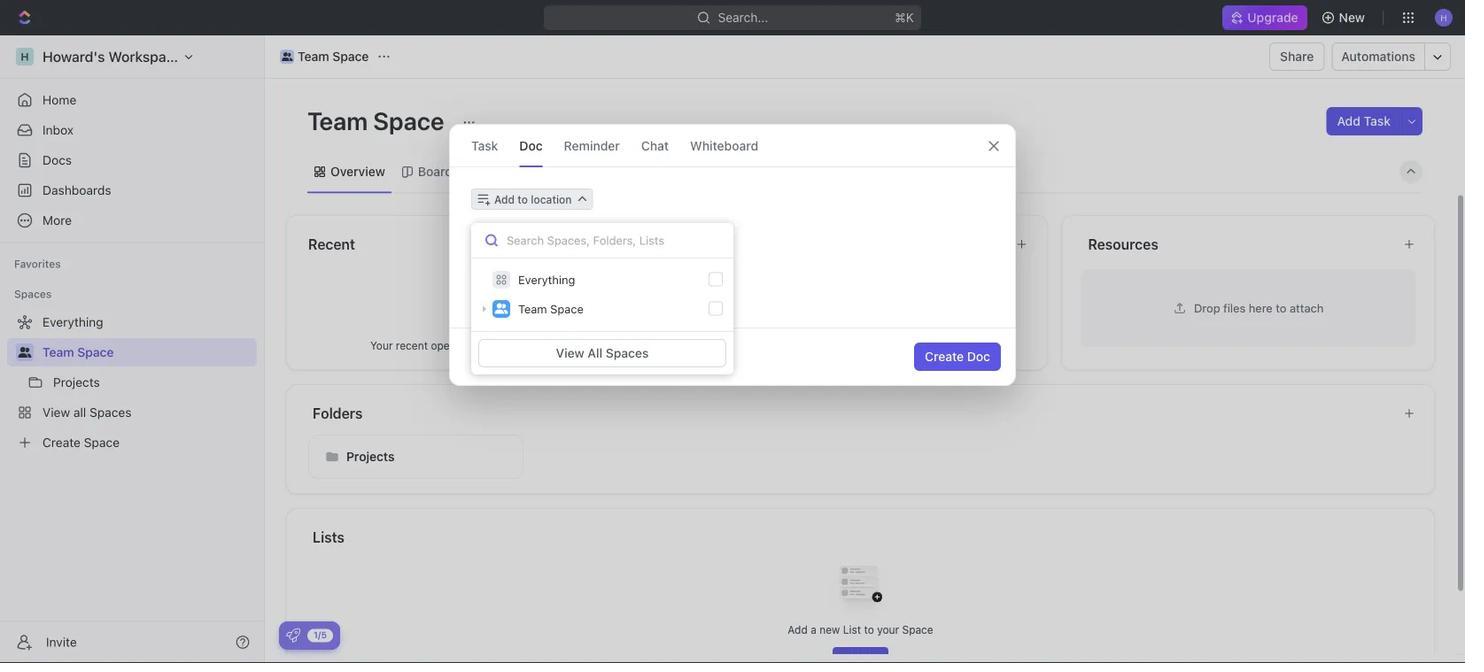 Task type: vqa. For each thing, say whether or not it's contained in the screenshot.
'Agency' to the left
no



Task type: describe. For each thing, give the bounding box(es) containing it.
1 vertical spatial list
[[843, 623, 861, 636]]

lists button
[[312, 527, 1414, 548]]

view all spaces
[[556, 346, 649, 361]]

table
[[690, 164, 722, 179]]

items
[[472, 339, 499, 352]]

haven't
[[771, 339, 808, 352]]

your
[[877, 623, 899, 636]]

share button
[[1270, 43, 1325, 71]]

add to location
[[494, 193, 572, 206]]

add task button
[[1327, 107, 1402, 136]]

projects
[[346, 449, 395, 464]]

no recent items image
[[438, 268, 508, 338]]

dialog containing task
[[449, 124, 1016, 386]]

your recent opened items will show here.
[[370, 339, 576, 352]]

create
[[925, 350, 964, 364]]

to left "your"
[[864, 623, 874, 636]]

docs inside sidebar navigation
[[43, 153, 72, 167]]

recent
[[308, 236, 355, 253]]

task button
[[471, 125, 498, 167]]

you
[[750, 339, 768, 352]]

task inside button
[[1364, 114, 1391, 128]]

overview link
[[327, 159, 385, 184]]

lists
[[313, 529, 345, 546]]

create doc button
[[914, 343, 1001, 371]]

view all spaces button
[[478, 339, 727, 368]]

team space inside tree
[[43, 345, 114, 360]]

add for add task
[[1338, 114, 1361, 128]]

add to location button
[[471, 189, 593, 210]]

new
[[820, 623, 840, 636]]

invite
[[46, 635, 77, 650]]

create doc
[[925, 350, 991, 364]]

space inside tree
[[77, 345, 114, 360]]

resources button
[[1088, 233, 1389, 255]]

everything
[[518, 273, 575, 287]]

0 vertical spatial user group image
[[282, 52, 293, 61]]

user group image
[[18, 347, 31, 358]]

drop
[[1194, 301, 1221, 315]]

resources
[[1088, 236, 1159, 253]]

spaces inside button
[[606, 346, 649, 361]]

doc inside button
[[967, 350, 991, 364]]

add task
[[1338, 114, 1391, 128]]

gantt
[[625, 164, 658, 179]]

files
[[1224, 301, 1246, 315]]

folders button
[[312, 403, 1389, 424]]

new
[[1339, 10, 1365, 25]]

view
[[556, 346, 585, 361]]

Search Spaces, Folders, Lists text field
[[471, 223, 734, 259]]

you haven't added any docs to this location.
[[750, 339, 972, 352]]



Task type: locate. For each thing, give the bounding box(es) containing it.
reminder
[[564, 138, 620, 153]]

calendar
[[540, 164, 592, 179]]

attach
[[1290, 301, 1324, 315]]

team space tree
[[7, 308, 257, 457]]

team space link
[[276, 46, 373, 67], [43, 338, 253, 367]]

docs
[[43, 153, 72, 167], [866, 339, 892, 352]]

no lists icon. image
[[825, 552, 896, 622]]

space
[[333, 49, 369, 64], [373, 106, 444, 135], [550, 303, 584, 316], [77, 345, 114, 360], [902, 623, 934, 636]]

2 horizontal spatial add
[[1338, 114, 1361, 128]]

reminder button
[[564, 125, 620, 167]]

board
[[418, 164, 453, 179]]

list
[[486, 164, 507, 179], [843, 623, 861, 636]]

2 vertical spatial add
[[788, 623, 808, 636]]

here.
[[550, 339, 576, 352]]

1 vertical spatial docs
[[866, 339, 892, 352]]

0 vertical spatial spaces
[[14, 288, 52, 300]]

1 horizontal spatial doc
[[967, 350, 991, 364]]

0 horizontal spatial user group image
[[282, 52, 293, 61]]

⌘k
[[895, 10, 914, 25]]

onboarding checklist button element
[[286, 629, 300, 643]]

no most used docs image
[[825, 268, 896, 338]]

location
[[531, 193, 572, 206]]

1/5
[[314, 630, 327, 641]]

docs link
[[7, 146, 257, 175]]

docs right any
[[866, 339, 892, 352]]

spaces
[[14, 288, 52, 300], [606, 346, 649, 361]]

favorites button
[[7, 253, 68, 275]]

Name this Doc... field
[[450, 221, 1015, 242]]

calendar link
[[536, 159, 592, 184]]

add to location button
[[471, 189, 593, 210]]

inbox
[[43, 123, 74, 137]]

dialog
[[449, 124, 1016, 386]]

added
[[811, 339, 843, 352]]

to inside button
[[518, 193, 528, 206]]

0 vertical spatial team space link
[[276, 46, 373, 67]]

automations
[[1342, 49, 1416, 64]]

1 horizontal spatial team space link
[[276, 46, 373, 67]]

onboarding checklist button image
[[286, 629, 300, 643]]

gantt link
[[622, 159, 658, 184]]

1 horizontal spatial docs
[[866, 339, 892, 352]]

list link
[[482, 159, 507, 184]]

all
[[588, 346, 603, 361]]

list left doc button
[[486, 164, 507, 179]]

sidebar navigation
[[0, 35, 265, 664]]

0 horizontal spatial team space link
[[43, 338, 253, 367]]

any
[[846, 339, 863, 352]]

home link
[[7, 86, 257, 114]]

spaces right all
[[606, 346, 649, 361]]

docs down inbox
[[43, 153, 72, 167]]

table link
[[687, 159, 722, 184]]

board link
[[415, 159, 453, 184]]

list right new
[[843, 623, 861, 636]]

will
[[502, 339, 518, 352]]

to
[[518, 193, 528, 206], [1276, 301, 1287, 315], [895, 339, 905, 352], [864, 623, 874, 636]]

task inside 'dialog'
[[471, 138, 498, 153]]

0 horizontal spatial list
[[486, 164, 507, 179]]

add
[[1338, 114, 1361, 128], [494, 193, 515, 206], [788, 623, 808, 636]]

a
[[811, 623, 817, 636]]

drop files here to attach
[[1194, 301, 1324, 315]]

add a new list to your space
[[788, 623, 934, 636]]

automations button
[[1333, 43, 1425, 70]]

here
[[1249, 301, 1273, 315]]

0 vertical spatial docs
[[43, 153, 72, 167]]

add inside dropdown button
[[494, 193, 515, 206]]

list inside list link
[[486, 164, 507, 179]]

team space link inside tree
[[43, 338, 253, 367]]

0 vertical spatial add
[[1338, 114, 1361, 128]]

task
[[1364, 114, 1391, 128], [471, 138, 498, 153]]

1 vertical spatial spaces
[[606, 346, 649, 361]]

user group image
[[282, 52, 293, 61], [495, 304, 508, 314]]

1 horizontal spatial user group image
[[495, 304, 508, 314]]

recent
[[396, 339, 428, 352]]

0 vertical spatial doc
[[520, 138, 543, 153]]

0 horizontal spatial add
[[494, 193, 515, 206]]

1 vertical spatial add
[[494, 193, 515, 206]]

spaces down favorites
[[14, 288, 52, 300]]

home
[[43, 93, 76, 107]]

1 horizontal spatial add
[[788, 623, 808, 636]]

doc button
[[520, 125, 543, 167]]

to left this
[[895, 339, 905, 352]]

1 vertical spatial task
[[471, 138, 498, 153]]

0 horizontal spatial doc
[[520, 138, 543, 153]]

spaces inside sidebar navigation
[[14, 288, 52, 300]]

0 horizontal spatial task
[[471, 138, 498, 153]]

opened
[[431, 339, 469, 352]]

task up list link
[[471, 138, 498, 153]]

doc right create
[[967, 350, 991, 364]]

task down automations button
[[1364, 114, 1391, 128]]

dashboards
[[43, 183, 111, 198]]

add down automations button
[[1338, 114, 1361, 128]]

doc
[[520, 138, 543, 153], [967, 350, 991, 364]]

whiteboard button
[[690, 125, 759, 167]]

upgrade link
[[1223, 5, 1308, 30]]

1 horizontal spatial spaces
[[606, 346, 649, 361]]

chat
[[641, 138, 669, 153]]

this
[[908, 339, 926, 352]]

new button
[[1315, 4, 1376, 32]]

search...
[[718, 10, 769, 25]]

add for add to location
[[494, 193, 515, 206]]

1 horizontal spatial task
[[1364, 114, 1391, 128]]

location.
[[929, 339, 972, 352]]

upgrade
[[1248, 10, 1299, 25]]

1 vertical spatial team space link
[[43, 338, 253, 367]]

folders
[[313, 405, 363, 422]]

inbox link
[[7, 116, 257, 144]]

team
[[298, 49, 329, 64], [307, 106, 368, 135], [518, 303, 547, 316], [43, 345, 74, 360]]

dashboards link
[[7, 176, 257, 205]]

add for add a new list to your space
[[788, 623, 808, 636]]

0 horizontal spatial docs
[[43, 153, 72, 167]]

your
[[370, 339, 393, 352]]

share
[[1280, 49, 1314, 64]]

1 vertical spatial doc
[[967, 350, 991, 364]]

show
[[521, 339, 547, 352]]

add down list link
[[494, 193, 515, 206]]

to left location
[[518, 193, 528, 206]]

0 vertical spatial task
[[1364, 114, 1391, 128]]

team inside tree
[[43, 345, 74, 360]]

1 horizontal spatial list
[[843, 623, 861, 636]]

0 horizontal spatial spaces
[[14, 288, 52, 300]]

team space
[[298, 49, 369, 64], [307, 106, 450, 135], [518, 303, 584, 316], [43, 345, 114, 360]]

overview
[[331, 164, 385, 179]]

whiteboard
[[690, 138, 759, 153]]

projects button
[[308, 435, 524, 479]]

doc up calendar link
[[520, 138, 543, 153]]

1 vertical spatial user group image
[[495, 304, 508, 314]]

add left a
[[788, 623, 808, 636]]

0 vertical spatial list
[[486, 164, 507, 179]]

chat button
[[641, 125, 669, 167]]

favorites
[[14, 258, 61, 270]]

to right the here
[[1276, 301, 1287, 315]]



